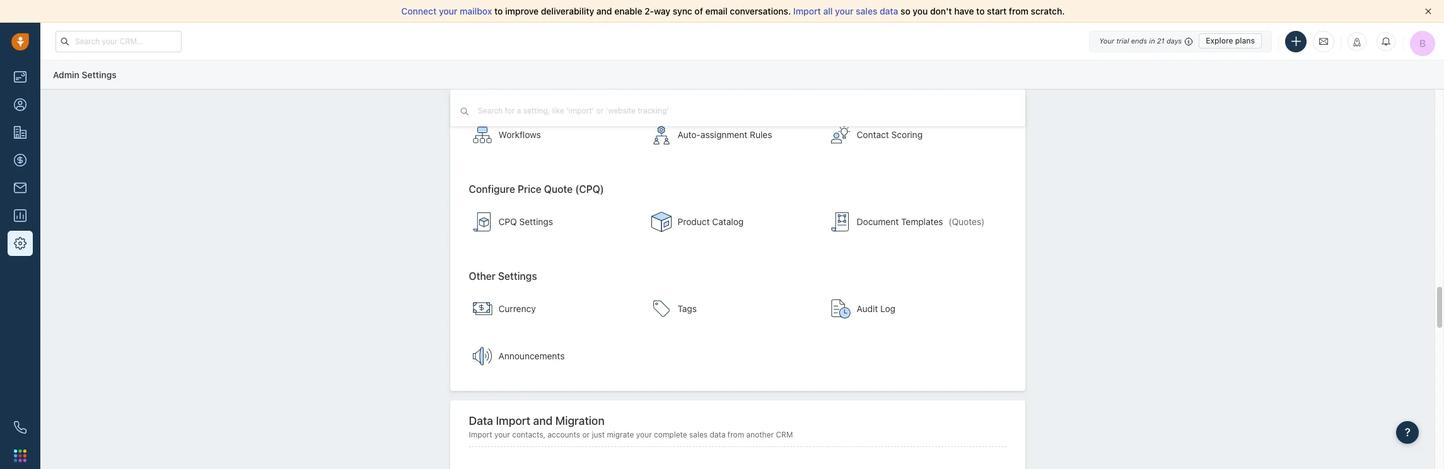 Task type: locate. For each thing, give the bounding box(es) containing it.
and up contacts,
[[533, 414, 553, 428]]

explore plans
[[1206, 36, 1255, 45]]

21
[[1157, 37, 1165, 45]]

complete
[[654, 430, 687, 440]]

product catalog link
[[645, 200, 821, 244]]

to
[[494, 6, 503, 16], [976, 6, 985, 16]]

data left another
[[710, 430, 726, 440]]

data
[[880, 6, 898, 16], [710, 430, 726, 440]]

crm
[[776, 430, 793, 440]]

email
[[705, 6, 728, 16]]

admin
[[53, 69, 79, 80]]

1 vertical spatial data
[[710, 430, 726, 440]]

0 vertical spatial data
[[880, 6, 898, 16]]

sales right all
[[856, 6, 878, 16]]

send email image
[[1320, 36, 1328, 47]]

your
[[439, 6, 458, 16], [835, 6, 854, 16], [494, 430, 510, 440], [636, 430, 652, 440]]

1 vertical spatial import
[[496, 414, 530, 428]]

1 vertical spatial sales
[[689, 430, 708, 440]]

and left enable
[[597, 6, 612, 16]]

1 horizontal spatial import
[[496, 414, 530, 428]]

explore
[[1206, 36, 1233, 45]]

Search for a setting, like 'import' or 'website tracking' text field
[[477, 105, 699, 117]]

to left 'start'
[[976, 6, 985, 16]]

2 to from the left
[[976, 6, 985, 16]]

import up contacts,
[[496, 414, 530, 428]]

in
[[1149, 37, 1155, 45]]

manage all your currencies and their conversion rates image
[[472, 299, 492, 319]]

2-
[[645, 6, 654, 16]]

price
[[518, 184, 542, 195]]

to right mailbox
[[494, 6, 503, 16]]

settings right 'admin'
[[82, 69, 116, 80]]

your right all
[[835, 6, 854, 16]]

0 horizontal spatial and
[[533, 414, 553, 428]]

0 vertical spatial and
[[597, 6, 612, 16]]

contact scoring link
[[824, 113, 1000, 157]]

import all your sales data link
[[793, 6, 901, 16]]

announcements link
[[466, 334, 642, 379]]

Search your CRM... text field
[[56, 31, 182, 52]]

2 vertical spatial import
[[469, 430, 492, 440]]

scoring
[[892, 130, 923, 140]]

auto-assignment rules link
[[645, 113, 821, 157]]

sales
[[856, 6, 878, 16], [689, 430, 708, 440]]

other settings
[[469, 271, 537, 282]]

sync
[[673, 6, 692, 16]]

settings for admin settings
[[82, 69, 116, 80]]

0 horizontal spatial sales
[[689, 430, 708, 440]]

another
[[746, 430, 774, 440]]

2 horizontal spatial import
[[793, 6, 821, 16]]

0 horizontal spatial to
[[494, 6, 503, 16]]

add tags for your team to use in records and email templates the crm image
[[651, 299, 671, 319]]

1 vertical spatial from
[[728, 430, 744, 440]]

share news with your team without stepping away from the crm image
[[472, 346, 492, 367]]

templates
[[901, 217, 943, 227]]

product
[[678, 217, 710, 227]]

automation
[[469, 97, 523, 108]]

from right 'start'
[[1009, 6, 1029, 16]]

tags
[[678, 303, 697, 314]]

from inside 'data import and migration import your contacts, accounts or just migrate your complete sales data from another crm'
[[728, 430, 744, 440]]

enable
[[614, 6, 642, 16]]

all
[[823, 6, 833, 16]]

deliverability
[[541, 6, 594, 16]]

you
[[913, 6, 928, 16]]

auto-
[[678, 130, 701, 140]]

data left so
[[880, 6, 898, 16]]

cpq
[[499, 217, 517, 227]]

explore plans link
[[1199, 33, 1262, 49]]

connect
[[401, 6, 437, 16]]

sales right complete
[[689, 430, 708, 440]]

so
[[901, 6, 911, 16]]

sales inside 'data import and migration import your contacts, accounts or just migrate your complete sales data from another crm'
[[689, 430, 708, 440]]

from left another
[[728, 430, 744, 440]]

scratch.
[[1031, 6, 1065, 16]]

settings
[[82, 69, 116, 80], [519, 217, 553, 227], [498, 271, 537, 282]]

don't
[[930, 6, 952, 16]]

product catalog
[[678, 217, 744, 227]]

from
[[1009, 6, 1029, 16], [728, 430, 744, 440]]

import left all
[[793, 6, 821, 16]]

1 vertical spatial settings
[[519, 217, 553, 227]]

tags link
[[645, 287, 821, 331]]

what's new image
[[1353, 38, 1362, 46]]

0 horizontal spatial import
[[469, 430, 492, 440]]

mailbox
[[460, 6, 492, 16]]

settings right cpq
[[519, 217, 553, 227]]

start
[[987, 6, 1007, 16]]

settings up currency
[[498, 271, 537, 282]]

0 horizontal spatial data
[[710, 430, 726, 440]]

data inside 'data import and migration import your contacts, accounts or just migrate your complete sales data from another crm'
[[710, 430, 726, 440]]

1 vertical spatial and
[[533, 414, 553, 428]]

announcements
[[499, 351, 565, 361]]

0 vertical spatial from
[[1009, 6, 1029, 16]]

1 horizontal spatial to
[[976, 6, 985, 16]]

your left mailbox
[[439, 6, 458, 16]]

import
[[793, 6, 821, 16], [496, 414, 530, 428], [469, 430, 492, 440]]

2 vertical spatial settings
[[498, 271, 537, 282]]

settings for cpq settings
[[519, 217, 553, 227]]

0 vertical spatial sales
[[856, 6, 878, 16]]

data
[[469, 414, 493, 428]]

1 to from the left
[[494, 6, 503, 16]]

have
[[954, 6, 974, 16]]

and
[[597, 6, 612, 16], [533, 414, 553, 428]]

contact scoring
[[857, 130, 923, 140]]

1 horizontal spatial sales
[[856, 6, 878, 16]]

freshworks switcher image
[[14, 450, 26, 462]]

of
[[695, 6, 703, 16]]

or
[[582, 430, 590, 440]]

your
[[1099, 37, 1115, 45]]

0 vertical spatial settings
[[82, 69, 116, 80]]

0 horizontal spatial from
[[728, 430, 744, 440]]

0 vertical spatial import
[[793, 6, 821, 16]]

import down "data"
[[469, 430, 492, 440]]



Task type: vqa. For each thing, say whether or not it's contained in the screenshot.
workflow
no



Task type: describe. For each thing, give the bounding box(es) containing it.
migrate
[[607, 430, 634, 440]]

conversations.
[[730, 6, 791, 16]]

and inside 'data import and migration import your contacts, accounts or just migrate your complete sales data from another crm'
[[533, 414, 553, 428]]

your trial ends in 21 days
[[1099, 37, 1182, 45]]

connect your mailbox link
[[401, 6, 494, 16]]

1 horizontal spatial and
[[597, 6, 612, 16]]

phone element
[[8, 415, 33, 440]]

auto-assignment rules
[[678, 130, 772, 140]]

trial
[[1117, 37, 1129, 45]]

(cpq)
[[575, 184, 604, 195]]

other
[[469, 271, 496, 282]]

settings for other settings
[[498, 271, 537, 282]]

keep track of everything your users have done in the crm image
[[830, 299, 851, 319]]

assignment
[[701, 130, 748, 140]]

phone image
[[14, 421, 26, 434]]

data import and migration import your contacts, accounts or just migrate your complete sales data from another crm
[[469, 414, 793, 440]]

quote
[[544, 184, 573, 195]]

days
[[1167, 37, 1182, 45]]

workflows
[[499, 130, 541, 140]]

your left contacts,
[[494, 430, 510, 440]]

audit
[[857, 303, 878, 314]]

workflows link
[[466, 113, 642, 157]]

contact
[[857, 130, 889, 140]]

currency link
[[466, 287, 642, 331]]

admin settings
[[53, 69, 116, 80]]

)
[[982, 217, 985, 227]]

1 horizontal spatial from
[[1009, 6, 1029, 16]]

document
[[857, 217, 899, 227]]

contacts,
[[512, 430, 546, 440]]

improve
[[505, 6, 539, 16]]

quotes
[[952, 217, 982, 227]]

create templates for quotes, proposals, ndas or any other type of document image
[[830, 212, 851, 232]]

connect your mailbox to improve deliverability and enable 2-way sync of email conversations. import all your sales data so you don't have to start from scratch.
[[401, 6, 1065, 16]]

your right migrate at bottom left
[[636, 430, 652, 440]]

(
[[949, 217, 952, 227]]

migration
[[555, 414, 605, 428]]

ends
[[1131, 37, 1147, 45]]

accounts
[[548, 430, 580, 440]]

document templates ( quotes )
[[857, 217, 985, 227]]

audit log
[[857, 303, 896, 314]]

use freddy ai's scoring capabilities to give your contacts a score out of 100 image
[[830, 125, 851, 145]]

rules
[[750, 130, 772, 140]]

plans
[[1236, 36, 1255, 45]]

audit log link
[[824, 287, 1000, 331]]

1 horizontal spatial data
[[880, 6, 898, 16]]

just
[[592, 430, 605, 440]]

cpq settings link
[[466, 200, 642, 244]]

add products to deals, add prices in different currencies image
[[472, 212, 492, 232]]

way
[[654, 6, 671, 16]]

configure
[[469, 184, 515, 195]]

configure price quote (cpq)
[[469, 184, 604, 195]]

set rules to assign contacts, accounts, deals to the right sales reps image
[[651, 125, 671, 145]]

log
[[881, 303, 896, 314]]

close image
[[1425, 8, 1432, 15]]

set up automated actions based on trigger conditions image
[[472, 125, 492, 145]]

currency
[[499, 303, 536, 314]]

catalog
[[712, 217, 744, 227]]

see all your products listed together, perform bulk actions on them image
[[651, 212, 671, 232]]

cpq settings
[[499, 217, 553, 227]]



